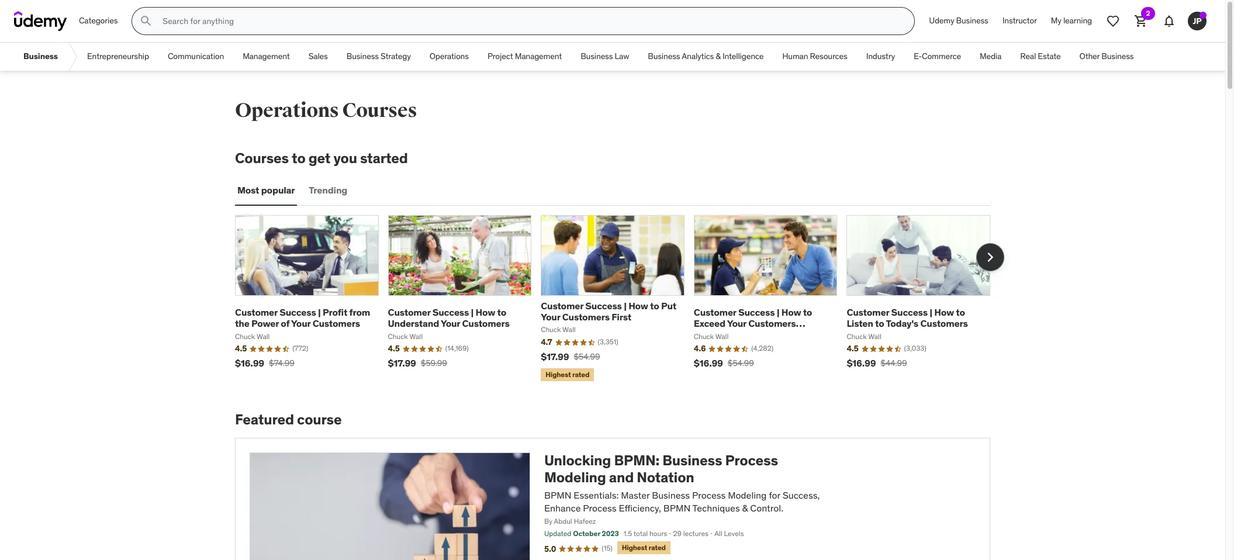 Task type: locate. For each thing, give the bounding box(es) containing it.
business up techniques
[[663, 452, 723, 470]]

business down notation
[[652, 489, 690, 501]]

0 vertical spatial modeling
[[545, 468, 606, 487]]

& left control.
[[743, 503, 748, 514]]

law
[[615, 51, 630, 62]]

0 horizontal spatial &
[[716, 51, 721, 62]]

analytics
[[682, 51, 714, 62]]

business left analytics
[[648, 51, 681, 62]]

process
[[726, 452, 778, 470], [693, 489, 726, 501], [583, 503, 617, 514]]

your for customer success | how to understand your customers
[[441, 318, 460, 329]]

success for exceed
[[739, 307, 775, 318]]

trending
[[309, 184, 348, 196]]

0 vertical spatial &
[[716, 51, 721, 62]]

business analytics & intelligence link
[[639, 43, 773, 71]]

process up the for
[[726, 452, 778, 470]]

your inside customer success | how to understand your customers
[[441, 318, 460, 329]]

1.5
[[624, 530, 632, 538]]

customer success | profit from the power of your customers link
[[235, 307, 370, 329]]

customer success | how to exceed your customers expectations
[[694, 307, 813, 341]]

all levels
[[715, 530, 744, 538]]

most popular button
[[235, 177, 297, 205]]

you
[[334, 149, 357, 167]]

rated
[[649, 543, 666, 552]]

wishlist image
[[1107, 14, 1121, 28]]

customer success | profit from the power of your customers
[[235, 307, 370, 329]]

profit
[[323, 307, 348, 318]]

business inside "link"
[[581, 51, 613, 62]]

human resources
[[783, 51, 848, 62]]

master
[[621, 489, 650, 501]]

by
[[545, 517, 553, 526]]

success inside customer success | how to put your customers first
[[586, 300, 622, 312]]

started
[[360, 149, 408, 167]]

bpmn up 29
[[664, 503, 691, 514]]

1 vertical spatial process
[[693, 489, 726, 501]]

of
[[281, 318, 290, 329]]

to for customer success | how to put your customers first
[[651, 300, 660, 312]]

1 vertical spatial bpmn
[[664, 503, 691, 514]]

modeling
[[545, 468, 606, 487], [728, 489, 767, 501]]

success inside customer success | how to understand your customers
[[433, 307, 469, 318]]

success inside customer success | profit from the power of your customers
[[280, 307, 316, 318]]

courses
[[342, 98, 417, 123], [235, 149, 289, 167]]

project
[[488, 51, 513, 62]]

business left law
[[581, 51, 613, 62]]

1 horizontal spatial bpmn
[[664, 503, 691, 514]]

process down essentials:
[[583, 503, 617, 514]]

entrepreneurship
[[87, 51, 149, 62]]

|
[[624, 300, 627, 312], [318, 307, 321, 318], [471, 307, 474, 318], [777, 307, 780, 318], [930, 307, 933, 318]]

sales
[[309, 51, 328, 62]]

how
[[629, 300, 649, 312], [476, 307, 496, 318], [782, 307, 802, 318], [935, 307, 955, 318]]

to inside customer success | how to understand your customers
[[497, 307, 507, 318]]

estate
[[1038, 51, 1061, 62]]

customers for customer success | how to put your customers first
[[563, 311, 610, 323]]

customer inside customer success | how to listen to today's customers
[[847, 307, 890, 318]]

all
[[715, 530, 723, 538]]

customer success | how to understand your customers
[[388, 307, 510, 329]]

2 link
[[1128, 7, 1156, 35]]

to for customer success | how to understand your customers
[[497, 307, 507, 318]]

0 vertical spatial process
[[726, 452, 778, 470]]

1 vertical spatial modeling
[[728, 489, 767, 501]]

business right other
[[1102, 51, 1134, 62]]

| inside customer success | profit from the power of your customers
[[318, 307, 321, 318]]

courses up most popular
[[235, 149, 289, 167]]

customers
[[563, 311, 610, 323], [313, 318, 360, 329], [462, 318, 510, 329], [749, 318, 796, 329], [921, 318, 968, 329]]

from
[[350, 307, 370, 318]]

business right "udemy"
[[957, 15, 989, 26]]

business left the arrow pointing to subcategory menu links "image"
[[23, 51, 58, 62]]

5.0
[[545, 544, 556, 554]]

real
[[1021, 51, 1037, 62]]

management
[[243, 51, 290, 62], [515, 51, 562, 62]]

courses up started
[[342, 98, 417, 123]]

1 horizontal spatial courses
[[342, 98, 417, 123]]

customers inside customer success | how to listen to today's customers
[[921, 318, 968, 329]]

0 vertical spatial operations
[[430, 51, 469, 62]]

udemy business
[[930, 15, 989, 26]]

2 management from the left
[[515, 51, 562, 62]]

operations inside operations link
[[430, 51, 469, 62]]

first
[[612, 311, 632, 323]]

my learning link
[[1045, 7, 1100, 35]]

course
[[297, 411, 342, 429]]

0 horizontal spatial courses
[[235, 149, 289, 167]]

modeling up essentials:
[[545, 468, 606, 487]]

highest rated
[[622, 543, 666, 552]]

your for customer success | how to put your customers first
[[541, 311, 561, 323]]

| inside customer success | how to exceed your customers expectations
[[777, 307, 780, 318]]

how inside customer success | how to exceed your customers expectations
[[782, 307, 802, 318]]

customer inside customer success | how to exceed your customers expectations
[[694, 307, 737, 318]]

listen
[[847, 318, 874, 329]]

real estate link
[[1011, 43, 1071, 71]]

operations for operations courses
[[235, 98, 339, 123]]

success,
[[783, 489, 820, 501]]

my
[[1052, 15, 1062, 26]]

bpmn up enhance
[[545, 489, 572, 501]]

communication link
[[158, 43, 233, 71]]

categories button
[[72, 7, 125, 35]]

how inside customer success | how to put your customers first
[[629, 300, 649, 312]]

industry
[[867, 51, 896, 62]]

0 horizontal spatial operations
[[235, 98, 339, 123]]

how inside customer success | how to listen to today's customers
[[935, 307, 955, 318]]

courses to get you started
[[235, 149, 408, 167]]

operations left project
[[430, 51, 469, 62]]

media
[[980, 51, 1002, 62]]

enhance
[[545, 503, 581, 514]]

| inside customer success | how to understand your customers
[[471, 307, 474, 318]]

customer inside customer success | profit from the power of your customers
[[235, 307, 278, 318]]

exceed
[[694, 318, 726, 329]]

operations link
[[420, 43, 478, 71]]

0 horizontal spatial management
[[243, 51, 290, 62]]

process up techniques
[[693, 489, 726, 501]]

how inside customer success | how to understand your customers
[[476, 307, 496, 318]]

unlocking
[[545, 452, 611, 470]]

1 vertical spatial operations
[[235, 98, 339, 123]]

| inside customer success | how to put your customers first
[[624, 300, 627, 312]]

business law
[[581, 51, 630, 62]]

lectures
[[684, 530, 709, 538]]

| for customer success | how to understand your customers
[[471, 307, 474, 318]]

customer inside customer success | how to put your customers first
[[541, 300, 584, 312]]

other business
[[1080, 51, 1134, 62]]

your inside customer success | how to exceed your customers expectations
[[727, 318, 747, 329]]

| inside customer success | how to listen to today's customers
[[930, 307, 933, 318]]

2
[[1147, 9, 1151, 18]]

how for customer success | how to put your customers first
[[629, 300, 649, 312]]

customers inside customer success | how to understand your customers
[[462, 318, 510, 329]]

most
[[237, 184, 259, 196]]

the
[[235, 318, 250, 329]]

modeling up control.
[[728, 489, 767, 501]]

2 vertical spatial process
[[583, 503, 617, 514]]

shopping cart with 2 items image
[[1135, 14, 1149, 28]]

operations down "management" link
[[235, 98, 339, 123]]

customers inside customer success | how to exceed your customers expectations
[[749, 318, 796, 329]]

bpmn
[[545, 489, 572, 501], [664, 503, 691, 514]]

customer success | how to put your customers first link
[[541, 300, 677, 323]]

management down the search for anything text field
[[515, 51, 562, 62]]

1 horizontal spatial operations
[[430, 51, 469, 62]]

| for customer success | how to listen to today's customers
[[930, 307, 933, 318]]

0 vertical spatial courses
[[342, 98, 417, 123]]

to inside customer success | how to exceed your customers expectations
[[804, 307, 813, 318]]

to inside customer success | how to put your customers first
[[651, 300, 660, 312]]

1 horizontal spatial &
[[743, 503, 748, 514]]

customers inside customer success | how to put your customers first
[[563, 311, 610, 323]]

other
[[1080, 51, 1100, 62]]

success inside customer success | how to listen to today's customers
[[892, 307, 928, 318]]

& right analytics
[[716, 51, 721, 62]]

1 vertical spatial &
[[743, 503, 748, 514]]

highest
[[622, 543, 648, 552]]

success inside customer success | how to exceed your customers expectations
[[739, 307, 775, 318]]

customer inside customer success | how to understand your customers
[[388, 307, 431, 318]]

your inside customer success | how to put your customers first
[[541, 311, 561, 323]]

business analytics & intelligence
[[648, 51, 764, 62]]

1 horizontal spatial management
[[515, 51, 562, 62]]

management left sales
[[243, 51, 290, 62]]

you have alerts image
[[1200, 12, 1207, 19]]

0 vertical spatial bpmn
[[545, 489, 572, 501]]

sales link
[[299, 43, 337, 71]]

industry link
[[857, 43, 905, 71]]

customer for customer success | profit from the power of your customers
[[235, 307, 278, 318]]

operations
[[430, 51, 469, 62], [235, 98, 339, 123]]

real estate
[[1021, 51, 1061, 62]]

customer for customer success | how to listen to today's customers
[[847, 307, 890, 318]]

entrepreneurship link
[[78, 43, 158, 71]]

(15)
[[602, 544, 613, 553]]

jp
[[1194, 16, 1202, 26]]



Task type: vqa. For each thing, say whether or not it's contained in the screenshot.
Management link
yes



Task type: describe. For each thing, give the bounding box(es) containing it.
october
[[573, 530, 601, 538]]

customer success | how to listen to today's customers
[[847, 307, 968, 329]]

to for customer success | how to listen to today's customers
[[957, 307, 966, 318]]

customer success | how to put your customers first
[[541, 300, 677, 323]]

operations courses
[[235, 98, 417, 123]]

29 lectures
[[674, 530, 709, 538]]

customers for customer success | how to exceed your customers expectations
[[749, 318, 796, 329]]

commerce
[[922, 51, 962, 62]]

total
[[634, 530, 648, 538]]

control.
[[751, 503, 784, 514]]

operations for operations
[[430, 51, 469, 62]]

put
[[662, 300, 677, 312]]

techniques
[[693, 503, 740, 514]]

notation
[[637, 468, 695, 487]]

categories
[[79, 15, 118, 26]]

get
[[309, 149, 331, 167]]

power
[[252, 318, 279, 329]]

customer success | how to listen to today's customers link
[[847, 307, 968, 329]]

29
[[674, 530, 682, 538]]

customer for customer success | how to exceed your customers expectations
[[694, 307, 737, 318]]

1 management from the left
[[243, 51, 290, 62]]

communication
[[168, 51, 224, 62]]

business strategy link
[[337, 43, 420, 71]]

project management link
[[478, 43, 572, 71]]

success for listen
[[892, 307, 928, 318]]

success for the
[[280, 307, 316, 318]]

customer success | how to exceed your customers expectations link
[[694, 307, 813, 341]]

e-
[[914, 51, 922, 62]]

carousel element
[[235, 215, 1005, 384]]

| for customer success | how to put your customers first
[[624, 300, 627, 312]]

other business link
[[1071, 43, 1144, 71]]

how for customer success | how to listen to today's customers
[[935, 307, 955, 318]]

success for put
[[586, 300, 622, 312]]

expectations
[[694, 329, 751, 341]]

e-commerce link
[[905, 43, 971, 71]]

business left strategy
[[347, 51, 379, 62]]

instructor link
[[996, 7, 1045, 35]]

| for customer success | profit from the power of your customers
[[318, 307, 321, 318]]

updated
[[545, 530, 572, 538]]

business law link
[[572, 43, 639, 71]]

Search for anything text field
[[160, 11, 901, 31]]

2023
[[602, 530, 619, 538]]

to for customer success | how to exceed your customers expectations
[[804, 307, 813, 318]]

efficiency,
[[619, 503, 661, 514]]

your for customer success | how to exceed your customers expectations
[[727, 318, 747, 329]]

understand
[[388, 318, 439, 329]]

hours
[[650, 530, 668, 538]]

udemy
[[930, 15, 955, 26]]

0 horizontal spatial modeling
[[545, 468, 606, 487]]

| for customer success | how to exceed your customers expectations
[[777, 307, 780, 318]]

my learning
[[1052, 15, 1093, 26]]

your inside customer success | profit from the power of your customers
[[291, 318, 311, 329]]

1 horizontal spatial modeling
[[728, 489, 767, 501]]

udemy business link
[[923, 7, 996, 35]]

unlocking bpmn: business process modeling and notation bpmn essentials: master business process modeling for success, enhance process efficiency, bpmn techniques & control. by abdul hafeez
[[545, 452, 820, 526]]

intelligence
[[723, 51, 764, 62]]

essentials:
[[574, 489, 619, 501]]

popular
[[261, 184, 295, 196]]

0 horizontal spatial bpmn
[[545, 489, 572, 501]]

customer for customer success | how to put your customers first
[[541, 300, 584, 312]]

and
[[609, 468, 634, 487]]

submit search image
[[139, 14, 153, 28]]

today's
[[886, 318, 919, 329]]

how for customer success | how to exceed your customers expectations
[[782, 307, 802, 318]]

levels
[[724, 530, 744, 538]]

most popular
[[237, 184, 295, 196]]

for
[[769, 489, 781, 501]]

e-commerce
[[914, 51, 962, 62]]

management link
[[233, 43, 299, 71]]

customer for customer success | how to understand your customers
[[388, 307, 431, 318]]

featured
[[235, 411, 294, 429]]

updated october 2023
[[545, 530, 619, 538]]

udemy image
[[14, 11, 67, 31]]

human
[[783, 51, 809, 62]]

bpmn:
[[614, 452, 660, 470]]

customers for customer success | how to understand your customers
[[462, 318, 510, 329]]

trending button
[[307, 177, 350, 205]]

customers inside customer success | profit from the power of your customers
[[313, 318, 360, 329]]

hafeez
[[574, 517, 596, 526]]

business inside "link"
[[1102, 51, 1134, 62]]

business link
[[14, 43, 67, 71]]

human resources link
[[773, 43, 857, 71]]

media link
[[971, 43, 1011, 71]]

business strategy
[[347, 51, 411, 62]]

resources
[[810, 51, 848, 62]]

learning
[[1064, 15, 1093, 26]]

project management
[[488, 51, 562, 62]]

success for understand
[[433, 307, 469, 318]]

instructor
[[1003, 15, 1038, 26]]

next image
[[982, 248, 1000, 267]]

& inside unlocking bpmn: business process modeling and notation bpmn essentials: master business process modeling for success, enhance process efficiency, bpmn techniques & control. by abdul hafeez
[[743, 503, 748, 514]]

jp link
[[1184, 7, 1212, 35]]

1 vertical spatial courses
[[235, 149, 289, 167]]

how for customer success | how to understand your customers
[[476, 307, 496, 318]]

customer success | how to understand your customers link
[[388, 307, 510, 329]]

notifications image
[[1163, 14, 1177, 28]]

arrow pointing to subcategory menu links image
[[67, 43, 78, 71]]



